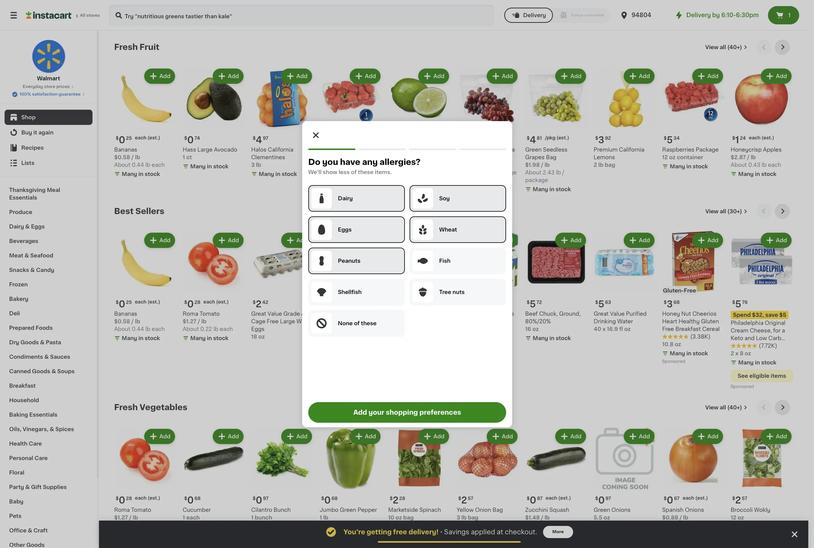 Task type: locate. For each thing, give the bounding box(es) containing it.
92
[[605, 136, 611, 141], [331, 300, 337, 305]]

1 $ 0 68 from the left
[[184, 496, 201, 505]]

$ 0 97 up cilantro
[[253, 496, 269, 505]]

1 vertical spatial 0.44
[[132, 326, 144, 332]]

buy it again link
[[5, 125, 93, 140]]

2 25 from the top
[[126, 300, 132, 305]]

green up 5.5
[[594, 507, 611, 513]]

bag down lemons
[[605, 162, 616, 168]]

(40+)
[[728, 45, 743, 50], [728, 405, 743, 410]]

1 all from the top
[[720, 45, 727, 50]]

1 horizontal spatial ct
[[325, 326, 330, 332]]

broccoli
[[731, 507, 753, 513]]

of inside do you have any allergies? we'll show less of these items.
[[351, 169, 357, 175]]

cilantro bunch 1 bunch
[[251, 507, 291, 520]]

42 right lime
[[403, 147, 410, 152]]

save right $32,
[[766, 312, 779, 318]]

grapes up the $1.98
[[526, 155, 545, 160]]

dairy inside dairy & eggs link
[[9, 224, 24, 229]]

1 vertical spatial 18
[[251, 334, 257, 339]]

each inside cucumber 1 each
[[186, 515, 200, 520]]

2 0.44 from the top
[[132, 326, 144, 332]]

california for premium california lemons 2 lb bag
[[619, 147, 645, 152]]

spend for 3
[[391, 312, 409, 318]]

$ 0 68 up jumbo
[[321, 496, 338, 505]]

28 for 0
[[126, 496, 132, 501]]

92 for thomas' original english muffins
[[331, 300, 337, 305]]

$ 0 25 each (est.) for 0
[[116, 136, 160, 144]]

18 right the 22
[[474, 300, 479, 305]]

dairy for dairy
[[338, 196, 353, 201]]

1 horizontal spatial save
[[766, 312, 779, 318]]

0 horizontal spatial $1.27
[[114, 515, 128, 520]]

add your shopping preferences
[[353, 409, 461, 415]]

dairy
[[338, 196, 353, 201], [9, 224, 24, 229]]

0.22 down the $ 0 28
[[132, 523, 144, 528]]

spend up philadelphia
[[734, 312, 751, 318]]

about inside green seedless grapes bag $1.98 / lb about 2.43 lb / package
[[526, 170, 542, 175]]

2 bananas from the top
[[114, 311, 137, 317]]

dairy & eggs link
[[5, 219, 93, 234]]

0 vertical spatial 0.44
[[132, 162, 144, 168]]

1 vertical spatial $0.28 each (estimated) element
[[114, 493, 177, 506]]

great inside great value grade aa cage free large white eggs 18 oz
[[251, 311, 266, 317]]

goods for canned
[[32, 369, 50, 374]]

0 vertical spatial $ 3 92
[[596, 136, 611, 144]]

2 down lemons
[[594, 162, 598, 168]]

1 horizontal spatial original
[[388, 328, 409, 333]]

1 vertical spatial breakfast
[[9, 383, 36, 388]]

prices
[[56, 85, 70, 89]]

$1.27 down the $ 0 28
[[114, 515, 128, 520]]

onions for green onions
[[612, 507, 631, 513]]

1 horizontal spatial 42
[[403, 147, 410, 152]]

(est.) inside $1.24 each (estimated) element
[[762, 136, 775, 140]]

1 bananas $0.58 / lb about 0.44 lb each from the top
[[114, 147, 165, 168]]

2 (40+) from the top
[[728, 405, 743, 410]]

care for personal care
[[35, 456, 48, 461]]

5 left 72
[[530, 300, 536, 309]]

original for cheese,
[[765, 320, 786, 326]]

fresh for 4
[[114, 43, 138, 51]]

add inside add your shopping preferences button
[[353, 409, 367, 415]]

$ 0 97 for green onions
[[596, 496, 612, 505]]

grapes down "harvest"
[[469, 155, 489, 160]]

$5 for 3
[[437, 312, 444, 318]]

2
[[594, 162, 598, 168], [256, 300, 262, 309], [731, 351, 735, 356], [393, 496, 399, 505], [462, 496, 467, 505], [736, 496, 742, 505]]

view all (40+) button down see
[[703, 400, 751, 415]]

many
[[190, 164, 206, 169], [396, 164, 411, 169], [670, 164, 686, 169], [122, 171, 137, 177], [259, 171, 274, 177], [739, 171, 754, 177], [465, 179, 480, 184], [533, 187, 549, 192], [122, 336, 137, 341], [190, 336, 206, 341], [328, 336, 343, 341], [533, 336, 549, 341], [670, 351, 686, 356], [739, 360, 754, 365], [328, 524, 343, 529], [396, 524, 411, 529], [533, 532, 549, 537]]

original up for
[[765, 320, 786, 326]]

0 horizontal spatial 18
[[251, 334, 257, 339]]

frozen link
[[5, 277, 93, 292]]

1 horizontal spatial 28
[[195, 300, 201, 305]]

value inside "great value purified drinking water 40 x 16.9 fl oz"
[[611, 311, 625, 317]]

4 for $ 4 97
[[256, 136, 262, 144]]

68 inside the "$ 3 68"
[[674, 300, 680, 305]]

0.44
[[132, 162, 144, 168], [132, 326, 144, 332]]

save for 3
[[423, 312, 436, 318]]

42 inside $ 2 42
[[262, 300, 268, 305]]

1 vertical spatial $ 0 25 each (est.)
[[116, 300, 160, 309]]

25 for 0
[[126, 136, 132, 141]]

68 up jumbo
[[332, 496, 338, 501]]

package
[[494, 170, 517, 175], [526, 177, 549, 183]]

value inside great value grade aa cage free large white eggs 18 oz
[[268, 311, 282, 317]]

25
[[126, 136, 132, 141], [126, 300, 132, 305]]

oz down the raspberries
[[670, 155, 676, 160]]

produce link
[[5, 205, 93, 219]]

bag inside yellow onion bag 3 lb bag
[[468, 515, 479, 520]]

green inside green seedless grapes bag $1.98 / lb about 2.43 lb / package
[[526, 147, 542, 152]]

green inside jumbo green pepper 1 lb
[[340, 507, 357, 513]]

oils, vinegars, & spices link
[[5, 422, 93, 436]]

0 horizontal spatial 16
[[320, 155, 326, 160]]

at
[[497, 529, 504, 535]]

0 vertical spatial 12
[[663, 155, 668, 160]]

philadelphia original cream cheese, for a keto and low carb lifestyle
[[731, 320, 786, 348]]

fresh vegetables
[[114, 403, 187, 411]]

1 vertical spatial fresh
[[400, 320, 415, 326]]

(est.) inside the $ 0 28 each (est.)
[[216, 300, 229, 304]]

items
[[771, 373, 787, 379]]

1 $0.25 each (estimated) element from the top
[[114, 133, 177, 146]]

12 inside broccoli wokly 12 oz
[[731, 515, 737, 520]]

of right none
[[354, 321, 360, 326]]

all inside popup button
[[720, 209, 727, 214]]

2 for marketside spinach
[[393, 496, 399, 505]]

2 for yellow onion bag
[[462, 496, 467, 505]]

party
[[9, 484, 24, 490]]

free down heart
[[663, 326, 675, 332]]

80%/20%
[[526, 319, 551, 324]]

goods for dry
[[20, 340, 39, 345]]

1 vertical spatial 92
[[331, 300, 337, 305]]

baking essentials link
[[5, 408, 93, 422]]

3 left 88
[[393, 300, 399, 309]]

oz inside marketside spinach 10 oz bag
[[396, 515, 402, 520]]

personal
[[9, 456, 33, 461]]

package right 2.4
[[494, 170, 517, 175]]

0 vertical spatial bananas $0.58 / lb about 0.44 lb each
[[114, 147, 165, 168]]

1 horizontal spatial $1.27
[[183, 319, 197, 324]]

$ 5 34
[[664, 136, 680, 144]]

2 $0.58 from the top
[[114, 319, 130, 324]]

see
[[738, 373, 749, 379]]

& left spices on the left
[[50, 427, 54, 432]]

1 horizontal spatial california
[[619, 147, 645, 152]]

$ 0 68 up cucumber
[[184, 496, 201, 505]]

beef chuck, ground, 80%/20% 16 oz
[[526, 311, 581, 332]]

0 horizontal spatial 57
[[468, 496, 474, 501]]

0 horizontal spatial roma
[[114, 507, 130, 513]]

1 bananas from the top
[[114, 147, 137, 152]]

$ 3 92 for thomas' original english muffins
[[321, 300, 337, 309]]

0 vertical spatial item carousel region
[[114, 40, 794, 198]]

2 horizontal spatial 68
[[674, 300, 680, 305]]

$ 1 24
[[733, 136, 746, 144]]

1 value from the left
[[268, 311, 282, 317]]

$ 3 92 up thomas'
[[321, 300, 337, 309]]

$0.58 for each (est.)
[[114, 319, 130, 324]]

$ 0 25 each (est.)
[[116, 136, 160, 144], [116, 300, 160, 309]]

bag
[[605, 162, 616, 168], [404, 515, 414, 520], [468, 515, 479, 520]]

0 inside $0.87 each (estimated) element
[[530, 496, 537, 505]]

free up nut
[[684, 288, 697, 293]]

breakfast
[[676, 326, 701, 332], [9, 383, 36, 388]]

& left sauces
[[44, 354, 49, 360]]

tomato down the $ 0 28 each (est.)
[[200, 311, 220, 317]]

value up water
[[611, 311, 625, 317]]

ritz
[[388, 320, 399, 326]]

1 view all (40+) button from the top
[[703, 40, 751, 55]]

all for 1
[[720, 45, 727, 50]]

97 up halos
[[263, 136, 269, 141]]

green right jumbo
[[340, 507, 357, 513]]

18
[[474, 300, 479, 305], [251, 334, 257, 339]]

roma down the $ 0 28
[[114, 507, 130, 513]]

1 $ 2 57 from the left
[[459, 496, 474, 505]]

1 grapes from the left
[[469, 155, 489, 160]]

0 vertical spatial view
[[706, 45, 719, 50]]

5 for $ 5 72
[[530, 300, 536, 309]]

28 inside the '$ 2 28'
[[400, 496, 406, 501]]

seedless down $4.81 per package (estimated) element
[[543, 147, 568, 152]]

0 horizontal spatial $ 0 97
[[253, 496, 269, 505]]

again
[[38, 130, 54, 135]]

$ 2 57 for yellow
[[459, 496, 474, 505]]

cream
[[731, 328, 749, 333]]

dairy down less
[[338, 196, 353, 201]]

1 (40+) from the top
[[728, 45, 743, 50]]

free inside great value grade aa cage free large white eggs 18 oz
[[267, 319, 279, 324]]

1 horizontal spatial $ 2 57
[[733, 496, 748, 505]]

0 horizontal spatial delivery
[[524, 13, 546, 18]]

12 for broccoli wokly 12 oz
[[731, 515, 737, 520]]

product group containing 1
[[731, 67, 794, 179]]

2 $ 2 57 from the left
[[733, 496, 748, 505]]

bounty select-a-size paper towels
[[457, 311, 515, 324]]

$5 up a
[[780, 312, 787, 318]]

1 vertical spatial roma tomato $1.27 / lb about 0.22 lb each
[[114, 507, 164, 528]]

1 horizontal spatial 16
[[526, 326, 532, 332]]

0 horizontal spatial great
[[251, 311, 266, 317]]

bounty
[[457, 311, 476, 317]]

2 up the 'marketside'
[[393, 496, 399, 505]]

oz
[[327, 155, 333, 160], [670, 155, 676, 160], [533, 326, 539, 332], [625, 326, 631, 332], [259, 334, 265, 339], [675, 342, 682, 347], [745, 351, 752, 356], [396, 515, 402, 520], [604, 515, 610, 520], [738, 515, 745, 520]]

(40+) down the 6:10-
[[728, 45, 743, 50]]

delivery by 6:10-6:30pm
[[687, 12, 759, 18]]

roma tomato $1.27 / lb about 0.22 lb each
[[183, 311, 233, 332], [114, 507, 164, 528]]

each (est.) right 67
[[683, 496, 709, 500]]

3 down yellow
[[457, 515, 461, 520]]

2 grapes from the left
[[526, 155, 545, 160]]

1 inside cilantro bunch 1 bunch
[[251, 515, 254, 520]]

1 25 from the top
[[126, 136, 132, 141]]

bag for 3
[[605, 162, 616, 168]]

68 down gluten-free
[[674, 300, 680, 305]]

3 inside halos california clementines 3 lb
[[251, 162, 255, 168]]

oz right 10
[[396, 515, 402, 520]]

value left grade
[[268, 311, 282, 317]]

0 horizontal spatial 42
[[262, 300, 268, 305]]

essentials down thanksgiving
[[9, 195, 37, 200]]

sauces
[[50, 354, 70, 360]]

california inside premium california lemons 2 lb bag
[[619, 147, 645, 152]]

/
[[132, 155, 134, 160], [748, 155, 750, 160], [541, 162, 544, 168], [491, 170, 493, 175], [563, 170, 565, 175], [132, 319, 134, 324], [198, 319, 200, 324], [129, 515, 132, 520], [541, 515, 544, 520], [680, 515, 682, 520]]

free
[[393, 529, 407, 535]]

1 57 from the left
[[468, 496, 474, 501]]

None search field
[[109, 5, 495, 26]]

5 left 76
[[736, 300, 742, 309]]

original down ritz
[[388, 328, 409, 333]]

oz right fl
[[625, 326, 631, 332]]

you
[[322, 158, 338, 166]]

0 horizontal spatial spend
[[391, 312, 409, 318]]

5 for $ 5 63
[[599, 300, 605, 309]]

1 vertical spatial goods
[[32, 369, 50, 374]]

2 $ 0 68 from the left
[[321, 496, 338, 505]]

0 horizontal spatial original
[[344, 311, 365, 317]]

care down vinegars,
[[29, 441, 42, 446]]

roma tomato $1.27 / lb about 0.22 lb each down the $ 0 28 each (est.)
[[183, 311, 233, 332]]

2.4
[[475, 170, 483, 175]]

$ 0 68
[[184, 496, 201, 505], [321, 496, 338, 505]]

2 california from the left
[[619, 147, 645, 152]]

2 vertical spatial original
[[388, 328, 409, 333]]

2 4 from the left
[[530, 136, 536, 144]]

oz right 8 in the bottom right of the page
[[745, 351, 752, 356]]

avocado
[[214, 147, 238, 152]]

main content
[[99, 30, 809, 548]]

0.59
[[543, 523, 555, 528]]

view all (40+) down delivery by 6:10-6:30pm
[[706, 45, 743, 50]]

towels
[[474, 319, 492, 324]]

california right premium at the right of the page
[[619, 147, 645, 152]]

nuts
[[453, 289, 465, 295]]

select-
[[478, 311, 497, 317]]

of right less
[[351, 169, 357, 175]]

1 inside the lime 42 1 each
[[388, 155, 391, 160]]

0 vertical spatial view all (40+)
[[706, 45, 743, 50]]

2 vertical spatial goods
[[26, 542, 45, 548]]

92 up thomas'
[[331, 300, 337, 305]]

bananas
[[114, 147, 137, 152], [114, 311, 137, 317]]

sponsored badge image down 10.8 oz
[[663, 359, 686, 364]]

1 vertical spatial sponsored badge image
[[731, 384, 754, 389]]

you're getting free delivery!
[[344, 529, 439, 535]]

2 $5 from the left
[[780, 312, 787, 318]]

2 $ 0 97 from the left
[[596, 496, 612, 505]]

1 vertical spatial large
[[280, 319, 295, 324]]

$ 22 18
[[459, 300, 479, 309]]

0.22 down the $ 0 28 each (est.)
[[200, 326, 212, 332]]

1 horizontal spatial 68
[[332, 496, 338, 501]]

$ 2 57 for broccoli
[[733, 496, 748, 505]]

$ 0 74
[[184, 136, 200, 144]]

81
[[537, 136, 542, 141]]

care up floral link
[[35, 456, 48, 461]]

1 vertical spatial 16
[[526, 326, 532, 332]]

1 horizontal spatial 92
[[605, 136, 611, 141]]

view all (40+) button for 3
[[703, 40, 751, 55]]

0 vertical spatial bananas
[[114, 147, 137, 152]]

2 $ 0 25 each (est.) from the top
[[116, 300, 160, 309]]

0 vertical spatial $ 0 25 each (est.)
[[116, 136, 160, 144]]

1 horizontal spatial large
[[280, 319, 295, 324]]

0 horizontal spatial green
[[340, 507, 357, 513]]

these
[[358, 169, 374, 175], [361, 321, 377, 326]]

(est.) inside $0.67 each (estimated) element
[[696, 496, 709, 500]]

$ 3 92 for premium california lemons
[[596, 136, 611, 144]]

vinegars,
[[23, 427, 48, 432]]

97 inside $ 4 97
[[263, 136, 269, 141]]

each (est.) up "squash"
[[546, 496, 571, 500]]

$1.24 each (estimated) element
[[731, 133, 794, 146]]

& left candy
[[30, 267, 35, 273]]

great for 5
[[594, 311, 609, 317]]

sponsored badge image
[[663, 359, 686, 364], [731, 384, 754, 389]]

$ 2 57 up yellow
[[459, 496, 474, 505]]

1 great from the left
[[251, 311, 266, 317]]

16 down strawberries
[[320, 155, 326, 160]]

canned
[[9, 369, 31, 374]]

$1.27 down the $ 0 28 each (est.)
[[183, 319, 197, 324]]

each inside zucchini squash $1.48 / lb about 0.59 lb each
[[563, 523, 576, 528]]

these down any
[[358, 169, 374, 175]]

1 save from the left
[[423, 312, 436, 318]]

0 horizontal spatial large
[[198, 147, 213, 152]]

all
[[80, 13, 85, 18]]

oz inside strawberries 16 oz container
[[327, 155, 333, 160]]

2 up yellow
[[462, 496, 467, 505]]

2 up cage
[[256, 300, 262, 309]]

(est.)
[[148, 136, 160, 140], [557, 136, 570, 140], [762, 136, 775, 140], [148, 300, 160, 304], [216, 300, 229, 304], [148, 496, 160, 500], [559, 496, 571, 500], [696, 496, 709, 500]]

5 for $ 5 34
[[667, 136, 673, 144]]

100% satisfaction guarantee
[[19, 92, 81, 96]]

satisfaction
[[32, 92, 58, 96]]

0 horizontal spatial $ 0 68
[[184, 496, 201, 505]]

$ inside $ 0 74
[[184, 136, 187, 141]]

x inside "great value purified drinking water 40 x 16.9 fl oz"
[[603, 326, 606, 332]]

0 vertical spatial 25
[[126, 136, 132, 141]]

fresh down $20, at the right
[[400, 320, 415, 326]]

large inside great value grade aa cage free large white eggs 18 oz
[[280, 319, 295, 324]]

original inside thomas' original english muffins 6 ct
[[344, 311, 365, 317]]

1 horizontal spatial bag
[[468, 515, 479, 520]]

2 57 from the left
[[742, 496, 748, 501]]

lime 42 1 each
[[388, 147, 410, 160]]

57 up yellow
[[468, 496, 474, 501]]

original inside ritz fresh stacks original crackers
[[388, 328, 409, 333]]

2 horizontal spatial green
[[594, 507, 611, 513]]

value for 2
[[268, 311, 282, 317]]

28 inside the $ 0 28 each (est.)
[[195, 300, 201, 305]]

california inside halos california clementines 3 lb
[[268, 147, 294, 152]]

package down 2.43
[[526, 177, 549, 183]]

1 4 from the left
[[256, 136, 262, 144]]

view for 5
[[706, 209, 719, 214]]

5 left 63
[[599, 300, 605, 309]]

1 view all (40+) from the top
[[706, 45, 743, 50]]

1 spend from the left
[[391, 312, 409, 318]]

thanksgiving meal essentials link
[[5, 183, 93, 205]]

$ 0 68 for jumbo green pepper
[[321, 496, 338, 505]]

0 horizontal spatial dairy
[[9, 224, 24, 229]]

$ 4 97
[[253, 136, 269, 144]]

0 horizontal spatial $5
[[437, 312, 444, 318]]

0 vertical spatial dairy
[[338, 196, 353, 201]]

dry goods & pasta
[[9, 340, 61, 345]]

english
[[320, 319, 339, 324]]

bag down yellow
[[468, 515, 479, 520]]

eggs down cage
[[251, 326, 265, 332]]

fish
[[439, 258, 451, 263]]

roma
[[183, 311, 198, 317], [114, 507, 130, 513]]

25 for each (est.)
[[126, 300, 132, 305]]

free right cage
[[267, 319, 279, 324]]

$ inside $ 1 24
[[733, 136, 736, 141]]

& for craft
[[28, 528, 32, 533]]

0 vertical spatial $0.25 each (estimated) element
[[114, 133, 177, 146]]

fresh left vegetables
[[114, 403, 138, 411]]

1 horizontal spatial free
[[663, 326, 675, 332]]

original inside philadelphia original cream cheese, for a keto and low carb lifestyle
[[765, 320, 786, 326]]

eggs up peanuts
[[338, 227, 352, 232]]

1 horizontal spatial 18
[[474, 300, 479, 305]]

pets
[[9, 513, 22, 519]]

oz inside "great value purified drinking water 40 x 16.9 fl oz"
[[625, 326, 631, 332]]

2 bananas $0.58 / lb about 0.44 lb each from the top
[[114, 311, 165, 332]]

checkout.
[[505, 529, 538, 535]]

0 vertical spatial large
[[198, 147, 213, 152]]

1 horizontal spatial grapes
[[526, 155, 545, 160]]

service type group
[[505, 8, 611, 23]]

1 $5 from the left
[[437, 312, 444, 318]]

42 up cage
[[262, 300, 268, 305]]

onions inside spanish onions $0.88 / lb about 0.76 lb each
[[685, 507, 705, 513]]

1 $ 0 25 each (est.) from the top
[[116, 136, 160, 144]]

eggs up beverages link
[[31, 224, 45, 229]]

tomato down the $ 0 28
[[131, 507, 151, 513]]

4 up halos
[[256, 136, 262, 144]]

1 $ 0 97 from the left
[[253, 496, 269, 505]]

& for gift
[[25, 484, 30, 490]]

0 horizontal spatial save
[[423, 312, 436, 318]]

2 seedless from the left
[[543, 147, 568, 152]]

$ 0 97 up green onions 5.5 oz
[[596, 496, 612, 505]]

2 view all (40+) from the top
[[706, 405, 743, 410]]

0 vertical spatial of
[[351, 169, 357, 175]]

other goods link
[[5, 538, 93, 548]]

0 vertical spatial ct
[[186, 155, 192, 160]]

2 $0.25 each (estimated) element from the top
[[114, 297, 177, 310]]

candy
[[36, 267, 54, 273]]

& up beverages
[[25, 224, 30, 229]]

2 all from the top
[[720, 209, 727, 214]]

2 spend from the left
[[734, 312, 751, 318]]

0 horizontal spatial sponsored badge image
[[663, 359, 686, 364]]

0 vertical spatial $1.27
[[183, 319, 197, 324]]

roma down the $ 0 28 each (est.)
[[183, 311, 198, 317]]

2 horizontal spatial bag
[[605, 162, 616, 168]]

dairy inside add your shopping preferences element
[[338, 196, 353, 201]]

1 vertical spatial 0.22
[[132, 523, 144, 528]]

spend
[[391, 312, 409, 318], [734, 312, 751, 318]]

none
[[338, 321, 353, 326]]

1 vertical spatial view
[[706, 209, 719, 214]]

2 onions from the left
[[685, 507, 705, 513]]

oz inside great value grade aa cage free large white eggs 18 oz
[[259, 334, 265, 339]]

seedless inside green seedless grapes bag $1.98 / lb about 2.43 lb / package
[[543, 147, 568, 152]]

2 vertical spatial view
[[706, 405, 719, 410]]

87
[[537, 496, 543, 501]]

(40+) for 0
[[728, 405, 743, 410]]

1 horizontal spatial value
[[611, 311, 625, 317]]

3 up premium at the right of the page
[[599, 136, 605, 144]]

$ inside $ 5 76
[[733, 300, 736, 305]]

2 horizontal spatial original
[[765, 320, 786, 326]]

1 vertical spatial ct
[[325, 326, 330, 332]]

delivery for delivery
[[524, 13, 546, 18]]

lime
[[388, 147, 402, 152]]

0 horizontal spatial roma tomato $1.27 / lb about 0.22 lb each
[[114, 507, 164, 528]]

ct right 6
[[325, 326, 330, 332]]

2 value from the left
[[611, 311, 625, 317]]

1 horizontal spatial package
[[526, 177, 549, 183]]

$0.25 each (estimated) element
[[114, 133, 177, 146], [114, 297, 177, 310]]

each (est.) up 'apples'
[[749, 136, 775, 140]]

0 vertical spatial bag
[[546, 155, 557, 160]]

x right the '40'
[[603, 326, 606, 332]]

instacart logo image
[[26, 11, 72, 20]]

3 inside yellow onion bag 3 lb bag
[[457, 515, 461, 520]]

16.9
[[607, 326, 618, 332]]

delivery for delivery by 6:10-6:30pm
[[687, 12, 711, 18]]

3 down halos
[[251, 162, 255, 168]]

eggs inside great value grade aa cage free large white eggs 18 oz
[[251, 326, 265, 332]]

1 horizontal spatial delivery
[[687, 12, 711, 18]]

57 for yellow
[[468, 496, 474, 501]]

0 horizontal spatial ct
[[186, 155, 192, 160]]

$0.67 each (estimated) element
[[663, 493, 725, 506]]

2 view all (40+) button from the top
[[703, 400, 751, 415]]

meat
[[9, 253, 23, 258]]

68 up cucumber
[[195, 496, 201, 501]]

2 for broccoli wokly
[[736, 496, 742, 505]]

12 inside raspberries package 12 oz container
[[663, 155, 668, 160]]

each (est.) for $ 0 28
[[135, 496, 160, 500]]

container
[[677, 155, 704, 160]]

1 vertical spatial roma
[[114, 507, 130, 513]]

$0.28 each (estimated) element
[[183, 297, 245, 310], [114, 493, 177, 506]]

0 vertical spatial 16
[[320, 155, 326, 160]]

$0.25 each (estimated) element for 0
[[114, 133, 177, 146]]

view all (40+) for 3
[[706, 45, 743, 50]]

68 for honey nut cheerios heart healthy gluten free breakfast cereal
[[674, 300, 680, 305]]

1 horizontal spatial $ 3 92
[[596, 136, 611, 144]]

0 horizontal spatial onions
[[612, 507, 631, 513]]

ct inside hass large avocado 1 ct
[[186, 155, 192, 160]]

muffins
[[341, 319, 361, 324]]

1 vertical spatial 25
[[126, 300, 132, 305]]

each inside the lime 42 1 each
[[392, 155, 406, 160]]

main content containing 0
[[99, 30, 809, 548]]

delivery button
[[505, 8, 553, 23]]

these inside do you have any allergies? we'll show less of these items.
[[358, 169, 374, 175]]

1 view from the top
[[706, 45, 719, 50]]

2 save from the left
[[766, 312, 779, 318]]

2 great from the left
[[594, 311, 609, 317]]

essentials up oils, vinegars, & spices
[[29, 412, 57, 417]]

1 item carousel region from the top
[[114, 40, 794, 198]]

0 vertical spatial view all (40+) button
[[703, 40, 751, 55]]

1 onions from the left
[[612, 507, 631, 513]]

you're
[[344, 529, 365, 535]]

roma tomato $1.27 / lb about 0.22 lb each down the $ 0 28
[[114, 507, 164, 528]]

2 view from the top
[[706, 209, 719, 214]]

product group
[[114, 67, 177, 179], [183, 67, 245, 172], [251, 67, 314, 179], [320, 67, 382, 161], [388, 67, 451, 172], [457, 67, 520, 187], [526, 67, 588, 195], [594, 67, 657, 169], [663, 67, 725, 172], [731, 67, 794, 179], [114, 231, 177, 344], [183, 231, 245, 344], [251, 231, 314, 340], [320, 231, 382, 350], [388, 231, 451, 383], [457, 231, 520, 351], [526, 231, 588, 344], [594, 231, 657, 333], [663, 231, 725, 366], [731, 231, 794, 391], [114, 427, 177, 540], [183, 427, 245, 521], [251, 427, 314, 521], [320, 427, 382, 532], [388, 427, 451, 532], [457, 427, 520, 521], [526, 427, 588, 540], [594, 427, 657, 532], [663, 427, 725, 540], [731, 427, 794, 521]]

& left gift
[[25, 484, 30, 490]]

ct down hass
[[186, 155, 192, 160]]

thomas' original english muffins 6 ct
[[320, 311, 365, 332]]

& for sauces
[[44, 354, 49, 360]]

$ inside the '$ 2 28'
[[390, 496, 393, 501]]

bag inside green seedless grapes bag $1.98 / lb about 2.43 lb / package
[[546, 155, 557, 160]]

chuck,
[[540, 311, 558, 317]]

0 vertical spatial original
[[344, 311, 365, 317]]

0 vertical spatial (40+)
[[728, 45, 743, 50]]

about inside spanish onions $0.88 / lb about 0.76 lb each
[[663, 523, 679, 528]]

each (est.) inside $1.24 each (estimated) element
[[749, 136, 775, 140]]

hass
[[183, 147, 196, 152]]

97 for 4
[[263, 136, 269, 141]]

onions inside green onions 5.5 oz
[[612, 507, 631, 513]]

about inside honeycrisp apples $2.87 / lb about 0.43 lb each
[[731, 162, 748, 168]]

1 california from the left
[[268, 147, 294, 152]]

1 $0.58 from the top
[[114, 155, 130, 160]]

view all (40+) for 0
[[706, 405, 743, 410]]

sun harvest seedless red grapes
[[457, 147, 515, 160]]

bag right onion
[[493, 507, 503, 513]]

1 vertical spatial 42
[[262, 300, 268, 305]]

16 down "80%/20%"
[[526, 326, 532, 332]]

bananas for 0
[[114, 147, 137, 152]]

product group containing 22
[[457, 231, 520, 351]]

$ 3 92 up premium at the right of the page
[[596, 136, 611, 144]]

0 vertical spatial package
[[494, 170, 517, 175]]

item carousel region
[[114, 40, 794, 198], [114, 204, 794, 394], [114, 400, 794, 546]]

1 seedless from the left
[[491, 147, 515, 152]]

breakfast down healthy
[[676, 326, 701, 332]]

grapes inside sun harvest seedless red grapes
[[469, 155, 489, 160]]

great for 2
[[251, 311, 266, 317]]

great inside "great value purified drinking water 40 x 16.9 fl oz"
[[594, 311, 609, 317]]

these right muffins at the bottom of page
[[361, 321, 377, 326]]

each (est.) inside $0.87 each (estimated) element
[[546, 496, 571, 500]]

1 horizontal spatial $0.28 each (estimated) element
[[183, 297, 245, 310]]

& right meat on the top left of the page
[[25, 253, 29, 258]]

1 inside jumbo green pepper 1 lb
[[320, 515, 322, 520]]

of
[[351, 169, 357, 175], [354, 321, 360, 326]]

0 vertical spatial tomato
[[200, 311, 220, 317]]

68 for cucumber
[[195, 496, 201, 501]]

1 horizontal spatial $ 0 68
[[321, 496, 338, 505]]

$ 0 25 each (est.) for each (est.)
[[116, 300, 160, 309]]

1 0.44 from the top
[[132, 162, 144, 168]]

1 vertical spatial 12
[[731, 515, 737, 520]]

seedless down $5.23 per package (estimated) element
[[491, 147, 515, 152]]



Task type: vqa. For each thing, say whether or not it's contained in the screenshot.


Task type: describe. For each thing, give the bounding box(es) containing it.
0 vertical spatial roma
[[183, 311, 198, 317]]

6
[[320, 326, 324, 332]]

1 vertical spatial essentials
[[29, 412, 57, 417]]

party & gift supplies link
[[5, 480, 93, 494]]

$ 2 42
[[253, 300, 268, 309]]

& for seafood
[[25, 253, 29, 258]]

view all (30+)
[[706, 209, 743, 214]]

92 for premium california lemons
[[605, 136, 611, 141]]

2 inside premium california lemons 2 lb bag
[[594, 162, 598, 168]]

6:10-
[[722, 12, 737, 18]]

1 inside button
[[789, 13, 791, 18]]

42 inside the lime 42 1 each
[[403, 147, 410, 152]]

bananas $0.58 / lb about 0.44 lb each for each (est.)
[[114, 311, 165, 332]]

3 for premium california lemons
[[599, 136, 605, 144]]

1 inside cucumber 1 each
[[183, 515, 185, 520]]

pasta
[[46, 340, 61, 345]]

dry
[[9, 340, 19, 345]]

large inside hass large avocado 1 ct
[[198, 147, 213, 152]]

(40+) for 3
[[728, 45, 743, 50]]

each inside the $ 0 28 each (est.)
[[204, 300, 215, 304]]

$ inside the "$ 5 72"
[[527, 300, 530, 305]]

lb inside jumbo green pepper 1 lb
[[324, 515, 329, 520]]

3 item carousel region from the top
[[114, 400, 794, 546]]

2 for great value grade aa cage free large white eggs
[[256, 300, 262, 309]]

container
[[335, 155, 362, 160]]

$ inside $ 4 97
[[253, 136, 256, 141]]

about inside zucchini squash $1.48 / lb about 0.59 lb each
[[526, 523, 542, 528]]

3 all from the top
[[720, 405, 727, 410]]

1 horizontal spatial 0.22
[[200, 326, 212, 332]]

1 vertical spatial $1.27
[[114, 515, 128, 520]]

0 horizontal spatial breakfast
[[9, 383, 36, 388]]

(est.) inside $4.81 per package (estimated) element
[[557, 136, 570, 140]]

snacks & candy link
[[5, 263, 93, 277]]

$ 5 63
[[596, 300, 612, 309]]

$ inside $ 5 63
[[596, 300, 599, 305]]

view all (40+) button for 0
[[703, 400, 751, 415]]

all for 5
[[720, 209, 727, 214]]

/ inside honeycrisp apples $2.87 / lb about 0.43 lb each
[[748, 155, 750, 160]]

(est.) inside $0.87 each (estimated) element
[[559, 496, 571, 500]]

$ inside $ 0 87
[[527, 496, 530, 501]]

$ inside '$ 5 34'
[[664, 136, 667, 141]]

spanish
[[663, 507, 684, 513]]

household
[[9, 398, 39, 403]]

gift
[[31, 484, 42, 490]]

12 for raspberries package 12 oz container
[[663, 155, 668, 160]]

• savings applied at checkout.
[[440, 529, 538, 535]]

2 left 8 in the bottom right of the page
[[731, 351, 735, 356]]

honeycrisp apples $2.87 / lb about 0.43 lb each
[[731, 147, 782, 168]]

squash
[[550, 507, 570, 513]]

$ inside $ 4 81
[[527, 136, 530, 141]]

3 view from the top
[[706, 405, 719, 410]]

3 for honey nut cheerios heart healthy gluten free breakfast cereal
[[667, 300, 673, 309]]

shellfish
[[338, 289, 362, 295]]

$5 for 5
[[780, 312, 787, 318]]

$ inside the "$ 3 68"
[[664, 300, 667, 305]]

walmart logo image
[[32, 40, 65, 73]]

lb inside halos california clementines 3 lb
[[256, 162, 261, 168]]

1 horizontal spatial roma tomato $1.27 / lb about 0.22 lb each
[[183, 311, 233, 332]]

raspberries package 12 oz container
[[663, 147, 719, 160]]

view for 1
[[706, 45, 719, 50]]

free inside honey nut cheerios heart healthy gluten free breakfast cereal
[[663, 326, 675, 332]]

see eligible items
[[738, 373, 787, 379]]

do you have any allergies? we'll show less of these items.
[[308, 158, 421, 175]]

$ inside the $ 0 28 each (est.)
[[184, 300, 187, 305]]

spend $20, save $5
[[391, 312, 444, 318]]

treatment tracker modal dialog
[[99, 521, 809, 548]]

$ inside the $ 0 28
[[116, 496, 119, 501]]

10.8 oz
[[663, 342, 682, 347]]

$0.87 each (estimated) element
[[526, 493, 588, 506]]

16 inside beef chuck, ground, 80%/20% 16 oz
[[526, 326, 532, 332]]

lb inside yellow onion bag 3 lb bag
[[462, 515, 467, 520]]

sun
[[457, 147, 467, 152]]

$ inside '$ 22 18'
[[459, 300, 462, 305]]

3 for spend $20, save $5
[[393, 300, 399, 309]]

$ inside $ 2 42
[[253, 300, 256, 305]]

we'll
[[308, 169, 322, 175]]

$ 5 72
[[527, 300, 542, 309]]

oz inside beef chuck, ground, 80%/20% 16 oz
[[533, 326, 539, 332]]

lists link
[[5, 155, 93, 171]]

each inside spanish onions $0.88 / lb about 0.76 lb each
[[699, 523, 713, 528]]

18 inside '$ 22 18'
[[474, 300, 479, 305]]

tree nuts
[[439, 289, 465, 295]]

seedless inside sun harvest seedless red grapes
[[491, 147, 515, 152]]

each (est.) for $ 0 87
[[546, 496, 571, 500]]

& for candy
[[30, 267, 35, 273]]

22
[[462, 300, 473, 309]]

each (est.) for $ 0 67
[[683, 496, 709, 500]]

97 for 0
[[263, 496, 269, 501]]

do
[[308, 158, 320, 166]]

less
[[339, 169, 350, 175]]

onion
[[475, 507, 492, 513]]

oz inside raspberries package 12 oz container
[[670, 155, 676, 160]]

onions for spanish onions
[[685, 507, 705, 513]]

28 for 2
[[400, 496, 406, 501]]

care for health care
[[29, 441, 42, 446]]

green for green onions 5.5 oz
[[594, 507, 611, 513]]

any
[[362, 158, 378, 166]]

original for muffins
[[344, 311, 365, 317]]

prepared
[[9, 325, 34, 331]]

68 for jumbo green pepper
[[332, 496, 338, 501]]

$ 0 97 for cilantro bunch
[[253, 496, 269, 505]]

$1.48
[[526, 515, 540, 520]]

1 horizontal spatial x
[[736, 351, 739, 356]]

bag inside yellow onion bag 3 lb bag
[[493, 507, 503, 513]]

wokly
[[755, 507, 771, 513]]

& left soups at the bottom of page
[[52, 369, 56, 374]]

health care link
[[5, 436, 93, 451]]

hass large avocado 1 ct
[[183, 147, 238, 160]]

1 inside hass large avocado 1 ct
[[183, 155, 185, 160]]

cucumber 1 each
[[183, 507, 211, 520]]

baking
[[9, 412, 28, 417]]

snacks
[[9, 267, 29, 273]]

0 horizontal spatial 0.22
[[132, 523, 144, 528]]

strawberries 16 oz container
[[320, 147, 362, 160]]

oz right 10.8
[[675, 342, 682, 347]]

raspberries
[[663, 147, 695, 152]]

shop
[[21, 115, 36, 120]]

package inside green seedless grapes bag $1.98 / lb about 2.43 lb / package
[[526, 177, 549, 183]]

ct inside thomas' original english muffins 6 ct
[[325, 326, 330, 332]]

your
[[369, 409, 384, 415]]

cheerios
[[693, 311, 717, 317]]

eggs inside dairy & eggs link
[[31, 224, 45, 229]]

guarantee
[[59, 92, 81, 96]]

1 vertical spatial these
[[361, 321, 377, 326]]

a
[[783, 328, 786, 333]]

24
[[740, 136, 746, 141]]

5 for $ 5 76
[[736, 300, 742, 309]]

each inside honeycrisp apples $2.87 / lb about 0.43 lb each
[[769, 162, 782, 168]]

$ inside $ 3 88
[[390, 300, 393, 305]]

spend for 5
[[734, 312, 751, 318]]

/ inside spanish onions $0.88 / lb about 0.76 lb each
[[680, 515, 682, 520]]

$ 0 68 for cucumber
[[184, 496, 201, 505]]

spices
[[55, 427, 74, 432]]

bananas $0.58 / lb about 0.44 lb each for 0
[[114, 147, 165, 168]]

& for eggs
[[25, 224, 30, 229]]

2 horizontal spatial free
[[684, 288, 697, 293]]

5.5
[[594, 515, 603, 520]]

$0.25 each (estimated) element for each (est.)
[[114, 297, 177, 310]]

shopping
[[386, 409, 418, 415]]

oz inside broccoli wokly 12 oz
[[738, 515, 745, 520]]

add your shopping preferences element
[[302, 121, 512, 427]]

peanuts
[[338, 258, 361, 263]]

philadelphia
[[731, 320, 764, 326]]

$4.81 per package (estimated) element
[[526, 133, 588, 146]]

condiments
[[9, 354, 43, 360]]

california for halos california clementines 3 lb
[[268, 147, 294, 152]]

value for 5
[[611, 311, 625, 317]]

/ inside zucchini squash $1.48 / lb about 0.59 lb each
[[541, 515, 544, 520]]

$ inside $ 0 67
[[664, 496, 667, 501]]

aa
[[301, 311, 308, 317]]

0 vertical spatial sponsored badge image
[[663, 359, 686, 364]]

each (est.) for $ 1 24
[[749, 136, 775, 140]]

savings
[[444, 529, 470, 535]]

$5.23 per package (estimated) element
[[457, 133, 520, 146]]

& left pasta
[[40, 340, 44, 345]]

essentials inside thanksgiving meal essentials
[[9, 195, 37, 200]]

1 vertical spatial of
[[354, 321, 360, 326]]

great value purified drinking water 40 x 16.9 fl oz
[[594, 311, 647, 332]]

save for 5
[[766, 312, 779, 318]]

$ 0 28 each (est.)
[[184, 300, 229, 309]]

0 horizontal spatial $0.28 each (estimated) element
[[114, 493, 177, 506]]

0.44 for each (est.)
[[132, 326, 144, 332]]

stock inside product group
[[762, 171, 777, 177]]

(7.72k)
[[759, 343, 778, 348]]

2 item carousel region from the top
[[114, 204, 794, 394]]

jumbo green pepper 1 lb
[[320, 507, 377, 520]]

dairy for dairy & eggs
[[9, 224, 24, 229]]

18 inside great value grade aa cage free large white eggs 18 oz
[[251, 334, 257, 339]]

getting
[[367, 529, 392, 535]]

oz inside green onions 5.5 oz
[[604, 515, 610, 520]]

0 horizontal spatial package
[[494, 170, 517, 175]]

bakery
[[9, 296, 28, 302]]

soups
[[57, 369, 75, 374]]

eggs inside add your shopping preferences element
[[338, 227, 352, 232]]

tree
[[439, 289, 451, 295]]

16 inside strawberries 16 oz container
[[320, 155, 326, 160]]

1 horizontal spatial sponsored badge image
[[731, 384, 754, 389]]

grapes inside green seedless grapes bag $1.98 / lb about 2.43 lb / package
[[526, 155, 545, 160]]

deli
[[9, 311, 20, 316]]

red
[[457, 155, 468, 160]]

0 horizontal spatial tomato
[[131, 507, 151, 513]]

breakfast inside honey nut cheerios heart healthy gluten free breakfast cereal
[[676, 326, 701, 332]]

items.
[[375, 169, 392, 175]]

$ 3 88
[[390, 300, 406, 309]]

57 for broccoli
[[742, 496, 748, 501]]

store
[[44, 85, 55, 89]]

$0.58 for 0
[[114, 155, 130, 160]]

0.44 for 0
[[132, 162, 144, 168]]

bag for 2
[[468, 515, 479, 520]]

fresh inside ritz fresh stacks original crackers
[[400, 320, 415, 326]]

lb inside premium california lemons 2 lb bag
[[599, 162, 604, 168]]

preferences
[[420, 409, 461, 415]]

everyday store prices link
[[23, 84, 74, 90]]

0 inside $0.67 each (estimated) element
[[667, 496, 674, 505]]

0 vertical spatial $0.28 each (estimated) element
[[183, 297, 245, 310]]

goods for other
[[26, 542, 45, 548]]

zucchini
[[526, 507, 549, 513]]

for
[[774, 328, 781, 333]]

yellow onion bag 3 lb bag
[[457, 507, 503, 520]]

bananas for each (est.)
[[114, 311, 137, 317]]

4 for $ 4 81
[[530, 136, 536, 144]]

3 for thomas' original english muffins
[[324, 300, 330, 309]]

green for green seedless grapes bag $1.98 / lb about 2.43 lb / package
[[526, 147, 542, 152]]

oils,
[[9, 427, 21, 432]]

97 up green onions 5.5 oz
[[606, 496, 612, 501]]

view all (30+) button
[[703, 204, 751, 219]]

spanish onions $0.88 / lb about 0.76 lb each
[[663, 507, 713, 528]]

$20,
[[410, 312, 422, 318]]

bag inside marketside spinach 10 oz bag
[[404, 515, 414, 520]]

none of these
[[338, 321, 377, 326]]

fresh for 0
[[114, 403, 138, 411]]

great value grade aa cage free large white eggs 18 oz
[[251, 311, 312, 339]]

by
[[713, 12, 720, 18]]

personal care
[[9, 456, 48, 461]]



